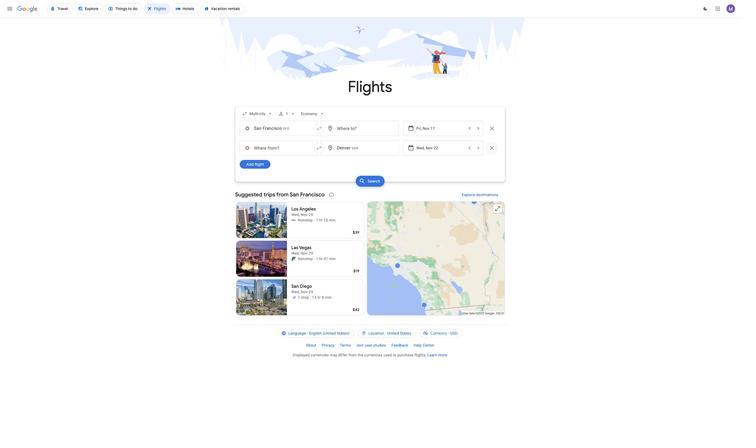 Task type: locate. For each thing, give the bounding box(es) containing it.
wed, inside san diego wed, nov 29
[[292, 290, 300, 294]]

1 for 1 hr 25 min
[[316, 218, 318, 222]]

1 inside popup button
[[286, 112, 288, 116]]

currency
[[431, 331, 448, 336]]

currencies down privacy link
[[311, 353, 329, 357]]

departure text field for remove flight from san francisco on fri, nov 17 image
[[417, 121, 465, 136]]

feedback
[[392, 343, 409, 347]]

nov up stop
[[301, 290, 308, 294]]

san
[[290, 191, 299, 198], [292, 284, 299, 289]]

nov for diego
[[301, 290, 308, 294]]

from
[[277, 191, 289, 198], [349, 353, 357, 357]]

1 horizontal spatial from
[[349, 353, 357, 357]]

 image for las vegas
[[314, 256, 315, 261]]

2 nonstop from the top
[[298, 257, 313, 261]]

1
[[286, 112, 288, 116], [316, 218, 318, 222], [316, 257, 318, 261], [298, 295, 300, 300]]

 image
[[314, 217, 315, 223]]

nov for vegas
[[301, 251, 308, 255]]

help center link
[[411, 341, 437, 350]]

from left 'the'
[[349, 353, 357, 357]]

0 vertical spatial min
[[329, 218, 336, 222]]

1 stop
[[298, 295, 309, 300]]

1 vertical spatial departure text field
[[417, 141, 465, 155]]

29
[[309, 212, 313, 217], [309, 251, 313, 255], [309, 290, 313, 294]]

1 vertical spatial san
[[292, 284, 299, 289]]

0 horizontal spatial  image
[[310, 295, 311, 300]]

min right 25
[[329, 218, 336, 222]]

47
[[324, 257, 328, 261]]

explore
[[462, 192, 476, 197]]

Where to? text field
[[321, 121, 399, 136]]

2 vertical spatial hr
[[318, 295, 321, 300]]

suggested trips from san francisco
[[235, 191, 325, 198]]

wed, up 'frontier and spirit' icon
[[292, 290, 300, 294]]

1 vertical spatial min
[[329, 257, 336, 261]]

3 nov from the top
[[301, 290, 308, 294]]

wed, down the las
[[292, 251, 300, 255]]

change appearance image
[[699, 2, 712, 15]]

1 horizontal spatial currencies
[[365, 353, 383, 357]]

center
[[423, 343, 435, 347]]

0 vertical spatial departure text field
[[417, 121, 465, 136]]

nov down vegas
[[301, 251, 308, 255]]

0 vertical spatial san
[[290, 191, 299, 198]]

2 wed, from the top
[[292, 251, 300, 255]]

0 vertical spatial nov
[[301, 212, 308, 217]]

1 nov from the top
[[301, 212, 308, 217]]

2 currencies from the left
[[365, 353, 383, 357]]

frontier image
[[292, 257, 296, 261]]

0 vertical spatial nonstop
[[298, 218, 313, 222]]

help
[[414, 343, 422, 347]]

29 down angeles on the left of the page
[[309, 212, 313, 217]]

terms
[[340, 343, 351, 347]]

san up los
[[290, 191, 299, 198]]

0 horizontal spatial from
[[277, 191, 289, 198]]

1 horizontal spatial  image
[[314, 256, 315, 261]]

nov inside san diego wed, nov 29
[[301, 290, 308, 294]]

english (united states)
[[309, 331, 350, 336]]

1 vertical spatial nov
[[301, 251, 308, 255]]

min right the "8"
[[325, 295, 332, 300]]

min
[[329, 218, 336, 222], [329, 257, 336, 261], [325, 295, 332, 300]]

3 wed, from the top
[[292, 290, 300, 294]]

29 inside san diego wed, nov 29
[[309, 290, 313, 294]]

nonstop down las vegas wed, nov 29
[[298, 257, 313, 261]]

hr
[[319, 218, 323, 222], [319, 257, 323, 261], [318, 295, 321, 300]]

29 for diego
[[309, 290, 313, 294]]

wed,
[[292, 212, 300, 217], [292, 251, 300, 255], [292, 290, 300, 294]]

1 wed, from the top
[[292, 212, 300, 217]]

wed, down los
[[292, 212, 300, 217]]

san left "diego"
[[292, 284, 299, 289]]

3 29 from the top
[[309, 290, 313, 294]]

help center
[[414, 343, 435, 347]]

 image left 13
[[310, 295, 311, 300]]

purchase
[[398, 353, 414, 357]]

nov
[[301, 212, 308, 217], [301, 251, 308, 255], [301, 290, 308, 294]]

Flight search field
[[231, 107, 510, 188]]

hr left the "47"
[[319, 257, 323, 261]]

nonstop
[[298, 218, 313, 222], [298, 257, 313, 261]]

2 nov from the top
[[301, 251, 308, 255]]

currencies down join user studies link
[[365, 353, 383, 357]]

flights.
[[415, 353, 427, 357]]

suggested trips from san francisco region
[[235, 188, 505, 318]]

explore destinations button
[[456, 188, 505, 201]]

2 29 from the top
[[309, 251, 313, 255]]

los angeles wed, nov 29
[[292, 206, 316, 217]]

2 departure text field from the top
[[417, 141, 465, 155]]

2 vertical spatial wed,
[[292, 290, 300, 294]]

min right the "47"
[[329, 257, 336, 261]]

1 vertical spatial from
[[349, 353, 357, 357]]

departure text field for remove flight to denver on wed, nov 22 icon
[[417, 141, 465, 155]]

25
[[324, 218, 328, 222]]

hr for los angeles
[[319, 218, 323, 222]]

trips
[[264, 191, 275, 198]]

the
[[358, 353, 364, 357]]

29 for vegas
[[309, 251, 313, 255]]

wed, for los
[[292, 212, 300, 217]]

nov down angeles on the left of the page
[[301, 212, 308, 217]]

None text field
[[240, 121, 319, 136], [321, 140, 399, 156], [240, 121, 319, 136], [321, 140, 399, 156]]

nov inside las vegas wed, nov 29
[[301, 251, 308, 255]]

1 vertical spatial  image
[[310, 295, 311, 300]]

0 vertical spatial 29
[[309, 212, 313, 217]]

 image for san diego
[[310, 295, 311, 300]]

join
[[357, 343, 364, 347]]

1 departure text field from the top
[[417, 121, 465, 136]]

1 vertical spatial nonstop
[[298, 257, 313, 261]]

currencies
[[311, 353, 329, 357], [365, 353, 383, 357]]

francisco
[[300, 191, 325, 198]]

 image
[[314, 256, 315, 261], [310, 295, 311, 300]]

hr left the "8"
[[318, 295, 321, 300]]

learn
[[428, 353, 438, 357]]

29 inside las vegas wed, nov 29
[[309, 251, 313, 255]]

nov inside los angeles wed, nov 29
[[301, 212, 308, 217]]

0 vertical spatial wed,
[[292, 212, 300, 217]]

2 vertical spatial nov
[[301, 290, 308, 294]]

2 vertical spatial min
[[325, 295, 332, 300]]

english
[[309, 331, 322, 336]]

 image left 1 hr 47 min
[[314, 256, 315, 261]]

usd
[[451, 331, 458, 336]]

1 29 from the top
[[309, 212, 313, 217]]

location
[[369, 331, 385, 336]]

united
[[388, 331, 399, 336]]

1 vertical spatial hr
[[319, 257, 323, 261]]

1 vertical spatial wed,
[[292, 251, 300, 255]]

29 down vegas
[[309, 251, 313, 255]]

terms link
[[337, 341, 354, 350]]

jetblue image
[[292, 218, 296, 222]]

0 horizontal spatial currencies
[[311, 353, 329, 357]]

wed, inside los angeles wed, nov 29
[[292, 212, 300, 217]]

2 vertical spatial 29
[[309, 290, 313, 294]]

1 vertical spatial 29
[[309, 251, 313, 255]]

0 vertical spatial hr
[[319, 218, 323, 222]]

vegas
[[299, 245, 312, 251]]

0 vertical spatial  image
[[314, 256, 315, 261]]

studies
[[374, 343, 386, 347]]

san inside san diego wed, nov 29
[[292, 284, 299, 289]]

29 up 13
[[309, 290, 313, 294]]

None field
[[240, 109, 275, 119], [299, 109, 327, 119], [240, 109, 275, 119], [299, 109, 327, 119]]

join user studies link
[[354, 341, 389, 350]]

nonstop down los angeles wed, nov 29
[[298, 218, 313, 222]]

1 nonstop from the top
[[298, 218, 313, 222]]

wed, inside las vegas wed, nov 29
[[292, 251, 300, 255]]

Departure text field
[[417, 121, 465, 136], [417, 141, 465, 155]]

from right trips
[[277, 191, 289, 198]]

29 inside los angeles wed, nov 29
[[309, 212, 313, 217]]

0 vertical spatial from
[[277, 191, 289, 198]]

may
[[330, 353, 338, 357]]

hr left 25
[[319, 218, 323, 222]]

$39
[[353, 230, 360, 235]]



Task type: describe. For each thing, give the bounding box(es) containing it.
hr for las vegas
[[319, 257, 323, 261]]

1 for 1
[[286, 112, 288, 116]]

angeles
[[300, 206, 316, 212]]

 image inside suggested trips from san francisco region
[[314, 217, 315, 223]]

suggested
[[235, 191, 263, 198]]

stop
[[301, 295, 309, 300]]

add flight button
[[240, 160, 271, 169]]

wed, for las
[[292, 251, 300, 255]]

about
[[306, 343, 317, 347]]

differ
[[339, 353, 348, 357]]

add flight
[[246, 162, 264, 167]]

search button
[[356, 176, 385, 187]]

san diego wed, nov 29
[[292, 284, 313, 294]]

$42
[[353, 307, 360, 312]]

more
[[439, 353, 448, 357]]

1 button
[[276, 107, 298, 120]]

feedback link
[[389, 341, 411, 350]]

1 for 1 stop
[[298, 295, 300, 300]]

united states
[[388, 331, 412, 336]]

to
[[393, 353, 397, 357]]

min for angeles
[[329, 218, 336, 222]]

search
[[368, 179, 380, 184]]

nonstop for vegas
[[298, 257, 313, 261]]

1 hr 47 min
[[316, 257, 336, 261]]

states)
[[337, 331, 350, 336]]

displayed
[[293, 353, 310, 357]]

diego
[[300, 284, 312, 289]]

frontier and spirit image
[[292, 295, 296, 300]]

privacy
[[322, 343, 335, 347]]

add
[[246, 162, 254, 167]]

remove flight to denver on wed, nov 22 image
[[489, 145, 496, 151]]

nov for angeles
[[301, 212, 308, 217]]

13
[[312, 295, 317, 300]]

states
[[400, 331, 412, 336]]

nonstop for angeles
[[298, 218, 313, 222]]

19 US dollars text field
[[354, 269, 360, 273]]

1 currencies from the left
[[311, 353, 329, 357]]

displayed currencies may differ from the currencies used to purchase flights. learn more
[[293, 353, 448, 357]]

(united
[[323, 331, 336, 336]]

29 for angeles
[[309, 212, 313, 217]]

8
[[322, 295, 324, 300]]

1 for 1 hr 47 min
[[316, 257, 318, 261]]

hr for san diego
[[318, 295, 321, 300]]

privacy link
[[319, 341, 337, 350]]

13 hr 8 min
[[312, 295, 332, 300]]

wed, for san
[[292, 290, 300, 294]]

min for diego
[[325, 295, 332, 300]]

join user studies
[[357, 343, 386, 347]]

flights
[[348, 77, 393, 97]]

las
[[292, 245, 299, 251]]

42 US dollars text field
[[353, 307, 360, 312]]

main menu image
[[7, 5, 13, 12]]

explore destinations
[[462, 192, 499, 197]]

39 US dollars text field
[[353, 230, 360, 235]]

$19
[[354, 269, 360, 273]]

min for vegas
[[329, 257, 336, 261]]

flight
[[255, 162, 264, 167]]

from inside region
[[277, 191, 289, 198]]

about link
[[303, 341, 319, 350]]

remove flight from san francisco on fri, nov 17 image
[[489, 125, 496, 132]]

language
[[289, 331, 306, 336]]

las vegas wed, nov 29
[[292, 245, 313, 255]]

user
[[365, 343, 373, 347]]

learn more link
[[428, 353, 448, 357]]

destinations
[[476, 192, 499, 197]]

used
[[384, 353, 392, 357]]

Where from? text field
[[240, 140, 319, 156]]

los
[[292, 206, 299, 212]]

1 hr 25 min
[[316, 218, 336, 222]]



Task type: vqa. For each thing, say whether or not it's contained in the screenshot.
airports
no



